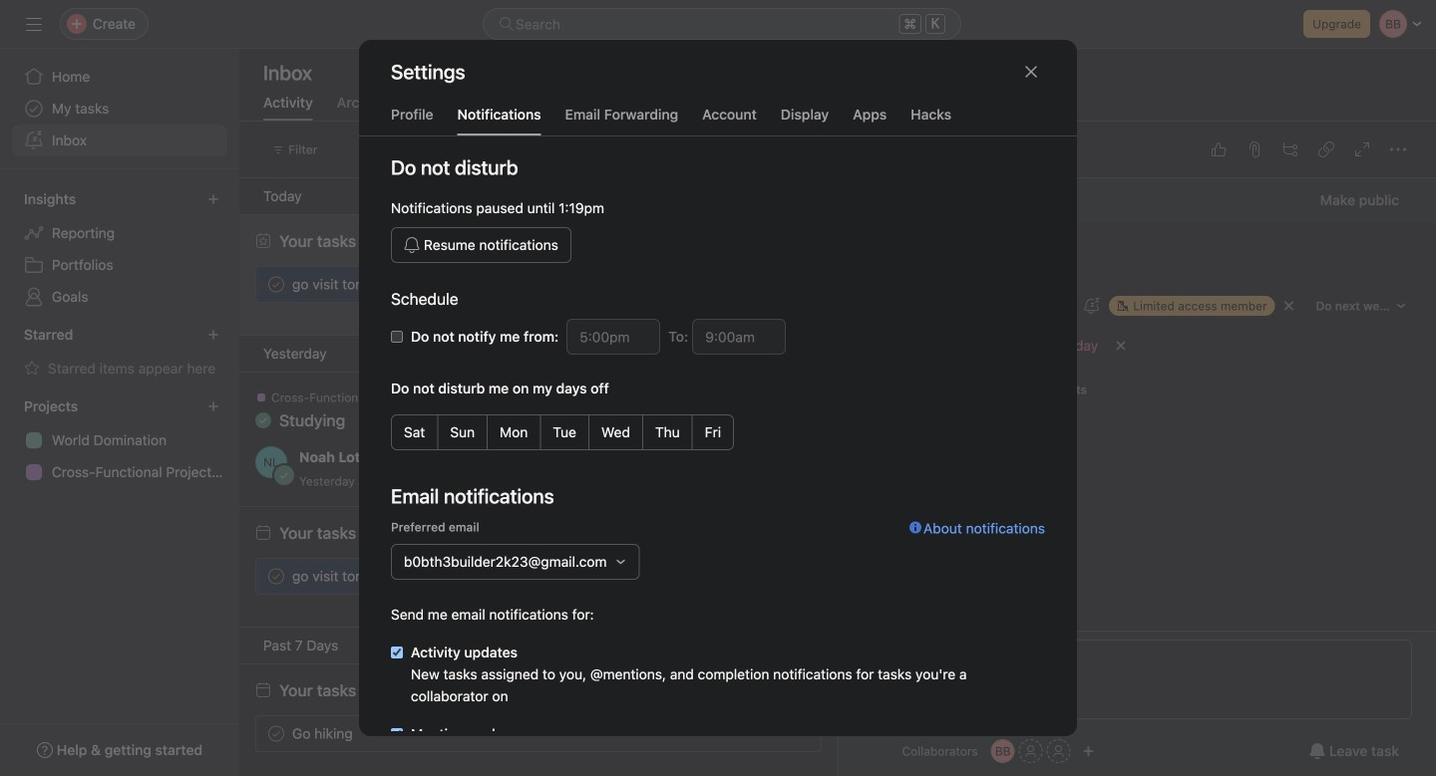 Task type: locate. For each thing, give the bounding box(es) containing it.
0 likes. click to like this task image
[[1211, 142, 1227, 158]]

clear due date image
[[1115, 340, 1127, 352]]

0 horizontal spatial add or remove collaborators image
[[991, 740, 1015, 764]]

mark complete image
[[264, 722, 288, 746]]

0 vertical spatial mark complete image
[[264, 273, 288, 297]]

0 vertical spatial open user profile image
[[255, 447, 287, 479]]

None checkbox
[[391, 729, 403, 741]]

2 mark complete image from the top
[[264, 565, 288, 589]]

open user profile image
[[255, 447, 287, 479], [862, 640, 894, 672]]

1 vertical spatial mark complete checkbox
[[264, 722, 288, 746]]

your tasks for mar 15, task element
[[279, 682, 435, 701]]

None checkbox
[[391, 331, 403, 343], [391, 647, 403, 659], [391, 331, 403, 343], [391, 647, 403, 659]]

1 vertical spatial open user profile image
[[862, 640, 894, 672]]

add subtask image
[[1282, 142, 1298, 158]]

Mark complete checkbox
[[264, 273, 288, 297], [264, 722, 288, 746]]

mark complete image down your tasks for today, task element
[[264, 273, 288, 297]]

projects element
[[0, 389, 239, 493]]

remove assignee image
[[1283, 300, 1295, 312]]

add or remove collaborators image
[[991, 740, 1015, 764], [1083, 746, 1095, 758]]

mark complete checkbox down your tasks for mar 15, task element
[[264, 722, 288, 746]]

settings tab list
[[359, 104, 1077, 137]]

main content
[[838, 179, 1436, 777]]

1 vertical spatial mark complete image
[[264, 565, 288, 589]]

0 horizontal spatial open user profile image
[[255, 447, 287, 479]]

1 mark complete image from the top
[[264, 273, 288, 297]]

mark complete image
[[264, 273, 288, 297], [264, 565, 288, 589]]

dialog
[[359, 40, 1077, 777]]

None text field
[[567, 319, 660, 355], [692, 319, 786, 355], [567, 319, 660, 355], [692, 319, 786, 355]]

0 vertical spatial mark complete checkbox
[[264, 273, 288, 297]]

starred element
[[0, 317, 239, 389]]

mark complete checkbox down your tasks for today, task element
[[264, 273, 288, 297]]

hide sidebar image
[[26, 16, 42, 32]]

mark complete image down your tasks for mar 20, task element
[[264, 565, 288, 589]]

your tasks for today, task element
[[279, 232, 427, 251]]



Task type: describe. For each thing, give the bounding box(es) containing it.
mark complete image for your tasks for mar 20, task element
[[264, 565, 288, 589]]

1 mark complete checkbox from the top
[[264, 273, 288, 297]]

close this dialog image
[[1023, 64, 1039, 80]]

full screen image
[[1354, 142, 1370, 158]]

Mark complete checkbox
[[264, 565, 288, 589]]

global element
[[0, 49, 239, 169]]

Task Name text field
[[848, 234, 1412, 280]]

1 horizontal spatial open user profile image
[[862, 640, 894, 672]]

2 mark complete checkbox from the top
[[264, 722, 288, 746]]

go visit tomy dialog
[[838, 122, 1436, 777]]

mark complete image for your tasks for today, task element
[[264, 273, 288, 297]]

your tasks for mar 20, task element
[[279, 524, 437, 543]]

copy task link image
[[1318, 142, 1334, 158]]

insights element
[[0, 181, 239, 317]]

1 horizontal spatial add or remove collaborators image
[[1083, 746, 1095, 758]]



Task type: vqa. For each thing, say whether or not it's contained in the screenshot.
top Mark complete icon
yes



